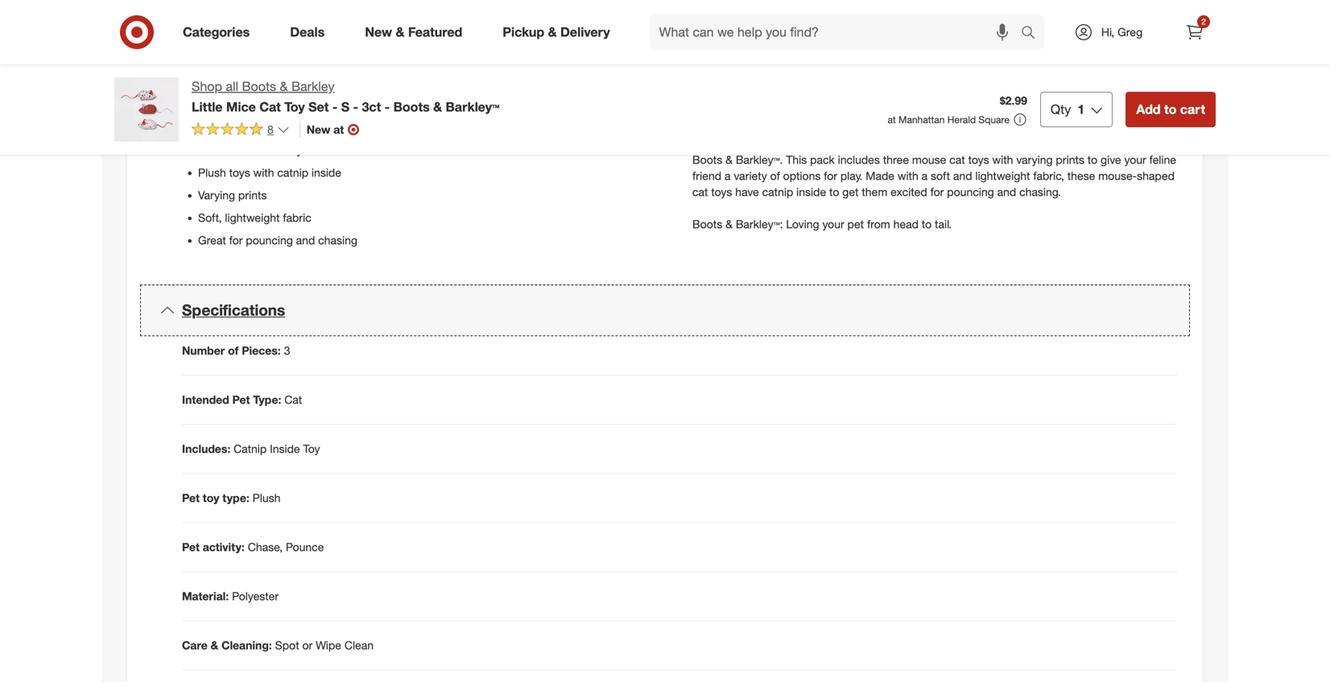 Task type: locate. For each thing, give the bounding box(es) containing it.
1 horizontal spatial little
[[1026, 137, 1050, 151]]

mice down all
[[226, 99, 256, 115]]

2 vertical spatial pet
[[182, 540, 200, 554]]

pet left activity:
[[182, 540, 200, 554]]

new & featured link
[[351, 14, 483, 50]]

2 - from the left
[[353, 99, 358, 115]]

0 vertical spatial and
[[954, 169, 973, 183]]

your up the 'mouse-'
[[1125, 153, 1147, 167]]

1 vertical spatial plush
[[253, 491, 281, 505]]

2 horizontal spatial and
[[998, 185, 1017, 199]]

for left cats on the top left of the page
[[311, 143, 325, 157]]

1 vertical spatial of
[[771, 169, 780, 183]]

inside down cats on the top left of the page
[[312, 166, 341, 180]]

1 vertical spatial catnip
[[762, 185, 794, 199]]

0 horizontal spatial of
[[217, 143, 227, 157]]

chasing
[[820, 137, 859, 151], [318, 233, 358, 247]]

1
[[1078, 101, 1085, 117]]

plush up varying
[[198, 166, 226, 180]]

pouncing
[[947, 185, 994, 199], [246, 233, 293, 247]]

have down variety
[[736, 185, 759, 199]]

0 horizontal spatial mice
[[259, 143, 284, 157]]

boots up friend
[[693, 153, 723, 167]]

pouncing down the soft
[[947, 185, 994, 199]]

of down barkley™.
[[771, 169, 780, 183]]

and right the soft
[[954, 169, 973, 183]]

1 vertical spatial cat
[[950, 153, 965, 167]]

1 vertical spatial and
[[998, 185, 1017, 199]]

1 horizontal spatial prints
[[1056, 153, 1085, 167]]

0 horizontal spatial little
[[192, 99, 223, 115]]

1 horizontal spatial set
[[1122, 137, 1139, 151]]

great
[[198, 233, 226, 247]]

barkley™
[[446, 99, 500, 115]]

mice down '8'
[[259, 143, 284, 157]]

1 horizontal spatial inside
[[797, 185, 826, 199]]

1 horizontal spatial of
[[228, 343, 239, 358]]

1 vertical spatial cat
[[1081, 137, 1099, 151]]

of for 3ct of small mice toys for cats
[[217, 143, 227, 157]]

toys down the 3-
[[969, 153, 990, 167]]

2 horizontal spatial cat
[[950, 153, 965, 167]]

lightweight down varying prints
[[225, 211, 280, 225]]

toy right inside
[[303, 442, 320, 456]]

2 horizontal spatial -
[[385, 99, 390, 115]]

0 horizontal spatial catnip
[[277, 166, 309, 180]]

new left featured
[[365, 24, 392, 40]]

0 horizontal spatial -
[[332, 99, 338, 115]]

1 horizontal spatial mice
[[906, 137, 931, 151]]

plush
[[198, 166, 226, 180], [253, 491, 281, 505]]

qty
[[1051, 101, 1071, 117]]

for down the soft
[[931, 185, 944, 199]]

three
[[883, 153, 909, 167]]

mice
[[906, 137, 931, 151], [259, 143, 284, 157]]

blast
[[792, 137, 816, 151]]

3ct down highlights
[[198, 143, 214, 157]]

0 horizontal spatial set
[[309, 99, 329, 115]]

prints up these
[[1056, 153, 1085, 167]]

with down the "3ct of small mice toys for cats"
[[253, 166, 274, 180]]

cat left the will
[[718, 137, 734, 151]]

head
[[894, 217, 919, 231]]

and down fabric
[[296, 233, 315, 247]]

soft
[[931, 169, 950, 183]]

new up cats on the top left of the page
[[307, 122, 330, 136]]

this left item
[[656, 6, 689, 29]]

little up varying
[[1026, 137, 1050, 151]]

varying
[[1017, 153, 1053, 167]]

featured
[[408, 24, 463, 40]]

cat down friend
[[693, 185, 708, 199]]

1 horizontal spatial cat
[[718, 137, 734, 151]]

0 vertical spatial 3ct
[[362, 99, 381, 115]]

set down barkley
[[309, 99, 329, 115]]

to left the get at the top right of the page
[[830, 185, 840, 199]]

0 horizontal spatial your
[[823, 217, 845, 231]]

0 horizontal spatial cat
[[693, 185, 708, 199]]

cat right the type:
[[285, 393, 302, 407]]

new at
[[307, 122, 344, 136]]

0 vertical spatial toy
[[284, 99, 305, 115]]

0 vertical spatial set
[[309, 99, 329, 115]]

toy down barkley
[[284, 99, 305, 115]]

1 vertical spatial pouncing
[[246, 233, 293, 247]]

1 horizontal spatial and
[[954, 169, 973, 183]]

1 vertical spatial this
[[960, 137, 978, 151]]

1 horizontal spatial lightweight
[[976, 169, 1030, 183]]

1 horizontal spatial -
[[353, 99, 358, 115]]

at up "cute"
[[888, 114, 896, 126]]

0 vertical spatial new
[[365, 24, 392, 40]]

will
[[737, 137, 753, 151]]

2 vertical spatial of
[[228, 343, 239, 358]]

toy up the give
[[1102, 137, 1119, 151]]

cat up these
[[1081, 137, 1099, 151]]

pet left toy
[[182, 491, 200, 505]]

new
[[365, 24, 392, 40], [307, 122, 330, 136]]

1 vertical spatial little
[[1026, 137, 1050, 151]]

1 vertical spatial inside
[[797, 185, 826, 199]]

with up 'excited' at the top right of the page
[[898, 169, 919, 183]]

square
[[979, 114, 1010, 126]]

mice up mouse
[[906, 137, 931, 151]]

boots down friend
[[693, 217, 723, 231]]

1 horizontal spatial your
[[1125, 153, 1147, 167]]

0 vertical spatial lightweight
[[976, 169, 1030, 183]]

inside
[[312, 166, 341, 180], [797, 185, 826, 199]]

0 horizontal spatial lightweight
[[225, 211, 280, 225]]

&
[[396, 24, 405, 40], [548, 24, 557, 40], [280, 79, 288, 94], [433, 99, 442, 115], [726, 153, 733, 167], [726, 217, 733, 231], [211, 638, 218, 652]]

prints up soft, lightweight fabric
[[238, 188, 267, 202]]

catnip down options on the top right of the page
[[762, 185, 794, 199]]

made
[[866, 169, 895, 183]]

8
[[267, 122, 274, 136]]

toys down the small
[[229, 166, 250, 180]]

2 horizontal spatial cat
[[1081, 137, 1099, 151]]

0 horizontal spatial cat
[[260, 99, 281, 115]]

pet for pet toy type:
[[182, 491, 200, 505]]

1 vertical spatial set
[[1122, 137, 1139, 151]]

cute
[[881, 137, 903, 151]]

add to cart
[[1137, 101, 1206, 117]]

have
[[756, 137, 780, 151], [736, 185, 759, 199]]

1 vertical spatial toy
[[1102, 137, 1119, 151]]

soft,
[[198, 211, 222, 225]]

of
[[217, 143, 227, 157], [771, 169, 780, 183], [228, 343, 239, 358]]

pieces:
[[242, 343, 281, 358]]

search
[[1014, 26, 1053, 42]]

from right pet
[[867, 217, 891, 231]]

1 vertical spatial new
[[307, 122, 330, 136]]

little inside shop all boots & barkley little mice cat toy set - s - 3ct - boots & barkley™
[[192, 99, 223, 115]]

from up mouse
[[934, 137, 957, 151]]

1 horizontal spatial pouncing
[[947, 185, 994, 199]]

0 vertical spatial mice
[[226, 99, 256, 115]]

friend
[[693, 169, 722, 183]]

-
[[332, 99, 338, 115], [353, 99, 358, 115], [385, 99, 390, 115]]

1 horizontal spatial from
[[934, 137, 957, 151]]

a left the soft
[[922, 169, 928, 183]]

0 horizontal spatial 3ct
[[198, 143, 214, 157]]

with down count
[[993, 153, 1014, 167]]

set inside the your cat will have a blast chasing the cute mice from this 3-count little mice cat toy set from boots & barkley™. this pack includes three mouse cat toys with varying prints to give your feline friend a variety of options for play. made with a soft and lightweight fabric, these mouse-shaped cat toys have catnip inside to get them excited for pouncing and chasing.
[[1122, 137, 1139, 151]]

1 horizontal spatial chasing
[[820, 137, 859, 151]]

2 horizontal spatial of
[[771, 169, 780, 183]]

1 horizontal spatial mice
[[1053, 137, 1078, 151]]

1 horizontal spatial at
[[888, 114, 896, 126]]

new for new at
[[307, 122, 330, 136]]

intended pet type: cat
[[182, 393, 302, 407]]

0 vertical spatial pouncing
[[947, 185, 994, 199]]

1 vertical spatial pet
[[182, 491, 200, 505]]

pouncing inside the your cat will have a blast chasing the cute mice from this 3-count little mice cat toy set from boots & barkley™. this pack includes three mouse cat toys with varying prints to give your feline friend a variety of options for play. made with a soft and lightweight fabric, these mouse-shaped cat toys have catnip inside to get them excited for pouncing and chasing.
[[947, 185, 994, 199]]

for
[[311, 143, 325, 157], [824, 169, 838, 183], [931, 185, 944, 199], [229, 233, 243, 247]]

1 horizontal spatial catnip
[[762, 185, 794, 199]]

material: polyester
[[182, 589, 279, 603]]

0 vertical spatial have
[[756, 137, 780, 151]]

set up the 'mouse-'
[[1122, 137, 1139, 151]]

cat up the soft
[[950, 153, 965, 167]]

hi, greg
[[1102, 25, 1143, 39]]

0 vertical spatial your
[[1125, 153, 1147, 167]]

to right add
[[1165, 101, 1177, 117]]

What can we help you find? suggestions appear below search field
[[650, 14, 1025, 50]]

1 horizontal spatial a
[[783, 137, 789, 151]]

pet left the type:
[[232, 393, 250, 407]]

about this item
[[598, 6, 732, 29]]

toys
[[287, 143, 308, 157], [969, 153, 990, 167], [229, 166, 250, 180], [711, 185, 732, 199]]

and left chasing.
[[998, 185, 1017, 199]]

includes: catnip inside toy
[[182, 442, 320, 456]]

0 horizontal spatial this
[[656, 6, 689, 29]]

spot
[[275, 638, 299, 652]]

lightweight down count
[[976, 169, 1030, 183]]

& left the barkley™:
[[726, 217, 733, 231]]

includes
[[838, 153, 880, 167]]

of inside the your cat will have a blast chasing the cute mice from this 3-count little mice cat toy set from boots & barkley™. this pack includes three mouse cat toys with varying prints to give your feline friend a variety of options for play. made with a soft and lightweight fabric, these mouse-shaped cat toys have catnip inside to get them excited for pouncing and chasing.
[[771, 169, 780, 183]]

0 vertical spatial plush
[[198, 166, 226, 180]]

3ct
[[362, 99, 381, 115], [198, 143, 214, 157]]

boots right all
[[242, 79, 276, 94]]

plush right type: at the left of page
[[253, 491, 281, 505]]

catnip down the "3ct of small mice toys for cats"
[[277, 166, 309, 180]]

mice down 'qty 1'
[[1053, 137, 1078, 151]]

catnip
[[277, 166, 309, 180], [762, 185, 794, 199]]

0 vertical spatial cat
[[260, 99, 281, 115]]

1 vertical spatial mice
[[1053, 137, 1078, 151]]

a right friend
[[725, 169, 731, 183]]

0 vertical spatial of
[[217, 143, 227, 157]]

2 horizontal spatial from
[[1142, 137, 1165, 151]]

2 vertical spatial and
[[296, 233, 315, 247]]

for down the pack at the top of page
[[824, 169, 838, 183]]

set
[[309, 99, 329, 115], [1122, 137, 1139, 151]]

& left featured
[[396, 24, 405, 40]]

cat up '8'
[[260, 99, 281, 115]]

this left the 3-
[[960, 137, 978, 151]]

great for pouncing and chasing
[[198, 233, 358, 247]]

cat inside shop all boots & barkley little mice cat toy set - s - 3ct - boots & barkley™
[[260, 99, 281, 115]]

0 vertical spatial this
[[656, 6, 689, 29]]

polyester
[[232, 589, 279, 603]]

at
[[888, 114, 896, 126], [334, 122, 344, 136]]

new & featured
[[365, 24, 463, 40]]

& left barkley™.
[[726, 153, 733, 167]]

from up feline
[[1142, 137, 1165, 151]]

have up barkley™.
[[756, 137, 780, 151]]

0 vertical spatial cat
[[718, 137, 734, 151]]

varying prints
[[198, 188, 267, 202]]

0 horizontal spatial new
[[307, 122, 330, 136]]

3ct of small mice toys for cats
[[198, 143, 349, 157]]

0 horizontal spatial mice
[[226, 99, 256, 115]]

1 horizontal spatial new
[[365, 24, 392, 40]]

cats
[[328, 143, 349, 157]]

1 vertical spatial have
[[736, 185, 759, 199]]

0 horizontal spatial inside
[[312, 166, 341, 180]]

for right great
[[229, 233, 243, 247]]

0 vertical spatial prints
[[1056, 153, 1085, 167]]

inside down options on the top right of the page
[[797, 185, 826, 199]]

at up cats on the top left of the page
[[334, 122, 344, 136]]

1 horizontal spatial cat
[[285, 393, 302, 407]]

of left the small
[[217, 143, 227, 157]]

1 vertical spatial 3ct
[[198, 143, 214, 157]]

a left "blast"
[[783, 137, 789, 151]]

pouncing down soft, lightweight fabric
[[246, 233, 293, 247]]

of left the pieces: on the left of page
[[228, 343, 239, 358]]

deals
[[290, 24, 325, 40]]

3ct right s
[[362, 99, 381, 115]]

search button
[[1014, 14, 1053, 53]]

little down shop
[[192, 99, 223, 115]]

prints
[[1056, 153, 1085, 167], [238, 188, 267, 202]]

at manhattan herald square
[[888, 114, 1010, 126]]

2 vertical spatial cat
[[693, 185, 708, 199]]

your left pet
[[823, 217, 845, 231]]

1 horizontal spatial this
[[960, 137, 978, 151]]

soft, lightweight fabric
[[198, 211, 312, 225]]

0 horizontal spatial prints
[[238, 188, 267, 202]]

0 horizontal spatial from
[[867, 217, 891, 231]]

0 horizontal spatial chasing
[[318, 233, 358, 247]]

details
[[182, 71, 233, 90]]

lightweight
[[976, 169, 1030, 183], [225, 211, 280, 225]]

herald
[[948, 114, 976, 126]]

3ct inside shop all boots & barkley little mice cat toy set - s - 3ct - boots & barkley™
[[362, 99, 381, 115]]

0 vertical spatial chasing
[[820, 137, 859, 151]]



Task type: vqa. For each thing, say whether or not it's contained in the screenshot.
/
no



Task type: describe. For each thing, give the bounding box(es) containing it.
0 horizontal spatial pouncing
[[246, 233, 293, 247]]

manhattan
[[899, 114, 945, 126]]

activity:
[[203, 540, 245, 554]]

your cat will have a blast chasing the cute mice from this 3-count little mice cat toy set from boots & barkley™. this pack includes three mouse cat toys with varying prints to give your feline friend a variety of options for play. made with a soft and lightweight fabric, these mouse-shaped cat toys have catnip inside to get them excited for pouncing and chasing.
[[693, 137, 1177, 199]]

cart
[[1181, 101, 1206, 117]]

number of pieces: 3
[[182, 343, 290, 358]]

specifications
[[182, 301, 285, 319]]

2 link
[[1177, 14, 1213, 50]]

prints inside the your cat will have a blast chasing the cute mice from this 3-count little mice cat toy set from boots & barkley™. this pack includes three mouse cat toys with varying prints to give your feline friend a variety of options for play. made with a soft and lightweight fabric, these mouse-shaped cat toys have catnip inside to get them excited for pouncing and chasing.
[[1056, 153, 1085, 167]]

& left barkley™
[[433, 99, 442, 115]]

boots inside the your cat will have a blast chasing the cute mice from this 3-count little mice cat toy set from boots & barkley™. this pack includes three mouse cat toys with varying prints to give your feline friend a variety of options for play. made with a soft and lightweight fabric, these mouse-shaped cat toys have catnip inside to get them excited for pouncing and chasing.
[[693, 153, 723, 167]]

item
[[694, 6, 732, 29]]

deals link
[[276, 14, 345, 50]]

0 horizontal spatial with
[[253, 166, 274, 180]]

your inside the your cat will have a blast chasing the cute mice from this 3-count little mice cat toy set from boots & barkley™. this pack includes three mouse cat toys with varying prints to give your feline friend a variety of options for play. made with a soft and lightweight fabric, these mouse-shaped cat toys have catnip inside to get them excited for pouncing and chasing.
[[1125, 153, 1147, 167]]

catnip
[[234, 442, 267, 456]]

tail.
[[935, 217, 952, 231]]

2 horizontal spatial a
[[922, 169, 928, 183]]

pounce
[[286, 540, 324, 554]]

$2.99
[[1000, 94, 1028, 108]]

toys down friend
[[711, 185, 732, 199]]

play.
[[841, 169, 863, 183]]

type:
[[222, 491, 249, 505]]

toys down new at
[[287, 143, 308, 157]]

1 - from the left
[[332, 99, 338, 115]]

add to cart button
[[1126, 92, 1216, 127]]

hi,
[[1102, 25, 1115, 39]]

1 horizontal spatial plush
[[253, 491, 281, 505]]

1 vertical spatial your
[[823, 217, 845, 231]]

0 horizontal spatial plush
[[198, 166, 226, 180]]

little inside the your cat will have a blast chasing the cute mice from this 3-count little mice cat toy set from boots & barkley™. this pack includes three mouse cat toys with varying prints to give your feline friend a variety of options for play. made with a soft and lightweight fabric, these mouse-shaped cat toys have catnip inside to get them excited for pouncing and chasing.
[[1026, 137, 1050, 151]]

& right pickup
[[548, 24, 557, 40]]

new for new & featured
[[365, 24, 392, 40]]

2
[[1202, 17, 1206, 27]]

0 vertical spatial pet
[[232, 393, 250, 407]]

intended
[[182, 393, 229, 407]]

count
[[992, 137, 1023, 151]]

lightweight inside the your cat will have a blast chasing the cute mice from this 3-count little mice cat toy set from boots & barkley™. this pack includes three mouse cat toys with varying prints to give your feline friend a variety of options for play. made with a soft and lightweight fabric, these mouse-shaped cat toys have catnip inside to get them excited for pouncing and chasing.
[[976, 169, 1030, 183]]

1 horizontal spatial with
[[898, 169, 919, 183]]

pet for pet activity:
[[182, 540, 200, 554]]

boots left barkley™
[[394, 99, 430, 115]]

2 horizontal spatial with
[[993, 153, 1014, 167]]

number
[[182, 343, 225, 358]]

give
[[1101, 153, 1122, 167]]

inside
[[270, 442, 300, 456]]

inside inside the your cat will have a blast chasing the cute mice from this 3-count little mice cat toy set from boots & barkley™. this pack includes three mouse cat toys with varying prints to give your feline friend a variety of options for play. made with a soft and lightweight fabric, these mouse-shaped cat toys have catnip inside to get them excited for pouncing and chasing.
[[797, 185, 826, 199]]

shop all boots & barkley little mice cat toy set - s - 3ct - boots & barkley™
[[192, 79, 500, 115]]

greg
[[1118, 25, 1143, 39]]

3
[[284, 343, 290, 358]]

fabric,
[[1034, 169, 1065, 183]]

varying
[[198, 188, 235, 202]]

qty 1
[[1051, 101, 1085, 117]]

1 vertical spatial lightweight
[[225, 211, 280, 225]]

chasing inside the your cat will have a blast chasing the cute mice from this 3-count little mice cat toy set from boots & barkley™. this pack includes three mouse cat toys with varying prints to give your feline friend a variety of options for play. made with a soft and lightweight fabric, these mouse-shaped cat toys have catnip inside to get them excited for pouncing and chasing.
[[820, 137, 859, 151]]

image of little mice cat toy set - s - 3ct - boots & barkley™ image
[[114, 77, 179, 142]]

of for number of pieces: 3
[[228, 343, 239, 358]]

the
[[862, 137, 878, 151]]

care
[[182, 638, 208, 652]]

shaped
[[1137, 169, 1175, 183]]

about
[[598, 6, 651, 29]]

clean
[[345, 638, 374, 652]]

mice inside the your cat will have a blast chasing the cute mice from this 3-count little mice cat toy set from boots & barkley™. this pack includes three mouse cat toys with varying prints to give your feline friend a variety of options for play. made with a soft and lightweight fabric, these mouse-shaped cat toys have catnip inside to get them excited for pouncing and chasing.
[[906, 137, 931, 151]]

0 vertical spatial catnip
[[277, 166, 309, 180]]

wipe
[[316, 638, 341, 652]]

material:
[[182, 589, 229, 603]]

specifications button
[[140, 285, 1190, 336]]

type:
[[253, 393, 281, 407]]

1 vertical spatial prints
[[238, 188, 267, 202]]

mice inside shop all boots & barkley little mice cat toy set - s - 3ct - boots & barkley™
[[226, 99, 256, 115]]

toy inside the your cat will have a blast chasing the cute mice from this 3-count little mice cat toy set from boots & barkley™. this pack includes three mouse cat toys with varying prints to give your feline friend a variety of options for play. made with a soft and lightweight fabric, these mouse-shaped cat toys have catnip inside to get them excited for pouncing and chasing.
[[1102, 137, 1119, 151]]

this inside the your cat will have a blast chasing the cute mice from this 3-count little mice cat toy set from boots & barkley™. this pack includes three mouse cat toys with varying prints to give your feline friend a variety of options for play. made with a soft and lightweight fabric, these mouse-shaped cat toys have catnip inside to get them excited for pouncing and chasing.
[[960, 137, 978, 151]]

add
[[1137, 101, 1161, 117]]

these
[[1068, 169, 1096, 183]]

0 horizontal spatial and
[[296, 233, 315, 247]]

get
[[843, 185, 859, 199]]

or
[[302, 638, 313, 652]]

cat inside the your cat will have a blast chasing the cute mice from this 3-count little mice cat toy set from boots & barkley™. this pack includes three mouse cat toys with varying prints to give your feline friend a variety of options for play. made with a soft and lightweight fabric, these mouse-shaped cat toys have catnip inside to get them excited for pouncing and chasing.
[[1081, 137, 1099, 151]]

cleaning:
[[222, 638, 272, 652]]

pickup & delivery
[[503, 24, 610, 40]]

toy
[[203, 491, 219, 505]]

chase,
[[248, 540, 283, 554]]

your
[[693, 137, 715, 151]]

s
[[341, 99, 350, 115]]

0 horizontal spatial a
[[725, 169, 731, 183]]

to left the give
[[1088, 153, 1098, 167]]

pet
[[848, 217, 864, 231]]

3-
[[981, 137, 992, 151]]

toy inside shop all boots & barkley little mice cat toy set - s - 3ct - boots & barkley™
[[284, 99, 305, 115]]

barkley
[[292, 79, 335, 94]]

variety
[[734, 169, 767, 183]]

categories
[[183, 24, 250, 40]]

to left tail.
[[922, 217, 932, 231]]

pet activity: chase, pounce
[[182, 540, 324, 554]]

2 vertical spatial cat
[[285, 393, 302, 407]]

8 link
[[192, 121, 290, 140]]

loving
[[786, 217, 820, 231]]

plush toys with catnip inside
[[198, 166, 341, 180]]

excited
[[891, 185, 928, 199]]

mouse
[[912, 153, 947, 167]]

set inside shop all boots & barkley little mice cat toy set - s - 3ct - boots & barkley™
[[309, 99, 329, 115]]

& inside the your cat will have a blast chasing the cute mice from this 3-count little mice cat toy set from boots & barkley™. this pack includes three mouse cat toys with varying prints to give your feline friend a variety of options for play. made with a soft and lightweight fabric, these mouse-shaped cat toys have catnip inside to get them excited for pouncing and chasing.
[[726, 153, 733, 167]]

2 vertical spatial toy
[[303, 442, 320, 456]]

3 - from the left
[[385, 99, 390, 115]]

pickup
[[503, 24, 545, 40]]

barkley™:
[[736, 217, 783, 231]]

fabric
[[283, 211, 312, 225]]

0 vertical spatial inside
[[312, 166, 341, 180]]

this
[[786, 153, 807, 167]]

care & cleaning: spot or wipe clean
[[182, 638, 374, 652]]

to inside button
[[1165, 101, 1177, 117]]

1 vertical spatial chasing
[[318, 233, 358, 247]]

& left barkley
[[280, 79, 288, 94]]

catnip inside the your cat will have a blast chasing the cute mice from this 3-count little mice cat toy set from boots & barkley™. this pack includes three mouse cat toys with varying prints to give your feline friend a variety of options for play. made with a soft and lightweight fabric, these mouse-shaped cat toys have catnip inside to get them excited for pouncing and chasing.
[[762, 185, 794, 199]]

details button
[[140, 55, 1190, 107]]

categories link
[[169, 14, 270, 50]]

chasing.
[[1020, 185, 1061, 199]]

0 horizontal spatial at
[[334, 122, 344, 136]]

boots & barkley™: loving your pet from head to tail.
[[693, 217, 952, 231]]

& right care on the left of the page
[[211, 638, 218, 652]]

options
[[783, 169, 821, 183]]

mice inside the your cat will have a blast chasing the cute mice from this 3-count little mice cat toy set from boots & barkley™. this pack includes three mouse cat toys with varying prints to give your feline friend a variety of options for play. made with a soft and lightweight fabric, these mouse-shaped cat toys have catnip inside to get them excited for pouncing and chasing.
[[1053, 137, 1078, 151]]

barkley™.
[[736, 153, 783, 167]]

pickup & delivery link
[[489, 14, 630, 50]]

mouse-
[[1099, 169, 1137, 183]]

highlights
[[182, 113, 244, 129]]



